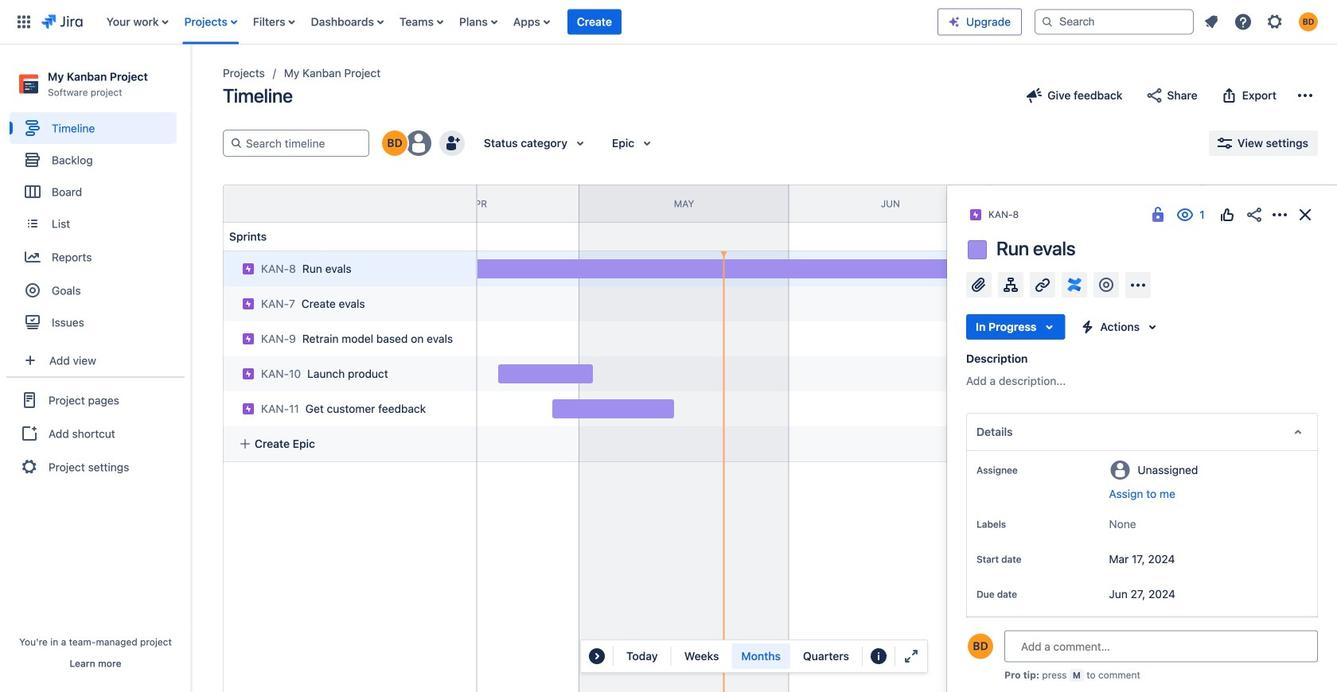 Task type: vqa. For each thing, say whether or not it's contained in the screenshot.
the Enter full screen icon
yes



Task type: describe. For each thing, give the bounding box(es) containing it.
primary element
[[10, 0, 938, 44]]

0 vertical spatial group
[[10, 112, 184, 343]]

settings image
[[1266, 12, 1285, 31]]

sidebar navigation image
[[174, 64, 209, 96]]

timeline grid
[[167, 185, 1338, 693]]

enter full screen image
[[902, 647, 921, 666]]

attach image
[[970, 275, 989, 295]]

1 column header from the left
[[167, 186, 376, 222]]

1 horizontal spatial list
[[1197, 8, 1328, 36]]

sidebar element
[[0, 45, 191, 693]]

1 vertical spatial group
[[6, 377, 185, 490]]

add a child issue image
[[1002, 275, 1021, 295]]

legend image
[[869, 647, 889, 666]]

Add a comment… field
[[1005, 631, 1318, 663]]

4 epic image from the top
[[242, 403, 255, 416]]

2 epic image from the top
[[242, 298, 255, 310]]

2 column header from the left
[[992, 186, 1202, 222]]

details element
[[967, 413, 1318, 451]]

Search field
[[1035, 9, 1194, 35]]



Task type: locate. For each thing, give the bounding box(es) containing it.
epic image
[[242, 263, 255, 275], [242, 298, 255, 310], [242, 333, 255, 346], [242, 403, 255, 416]]

1 horizontal spatial column header
[[992, 186, 1202, 222]]

list item
[[568, 0, 622, 44]]

jira image
[[41, 12, 83, 31], [41, 12, 83, 31]]

3 epic image from the top
[[242, 333, 255, 346]]

group
[[10, 112, 184, 343], [6, 377, 185, 490]]

row header inside timeline grid
[[223, 185, 478, 223]]

1 epic image from the top
[[242, 263, 255, 275]]

Search timeline text field
[[243, 131, 362, 156]]

appswitcher icon image
[[14, 12, 33, 31]]

link goals image
[[1097, 275, 1116, 295]]

list
[[99, 0, 938, 44], [1197, 8, 1328, 36]]

project overview element
[[967, 666, 1318, 693]]

timeline view to show as group
[[675, 644, 859, 670]]

close image
[[1296, 205, 1315, 225]]

None search field
[[1035, 9, 1194, 35]]

epic image
[[242, 368, 255, 381]]

goal image
[[25, 284, 40, 298]]

banner
[[0, 0, 1338, 45]]

0 horizontal spatial list
[[99, 0, 938, 44]]

add people image
[[443, 134, 462, 153]]

your profile and settings image
[[1299, 12, 1318, 31]]

help image
[[1234, 12, 1253, 31]]

search image
[[1041, 16, 1054, 28]]

row header
[[223, 185, 478, 223]]

0 horizontal spatial column header
[[167, 186, 376, 222]]

notifications image
[[1202, 12, 1221, 31]]

export icon image
[[1220, 86, 1239, 105]]

column header
[[167, 186, 376, 222], [992, 186, 1202, 222]]

cell
[[223, 252, 478, 287], [217, 282, 479, 322], [217, 317, 479, 357], [217, 352, 479, 392], [217, 387, 479, 427]]



